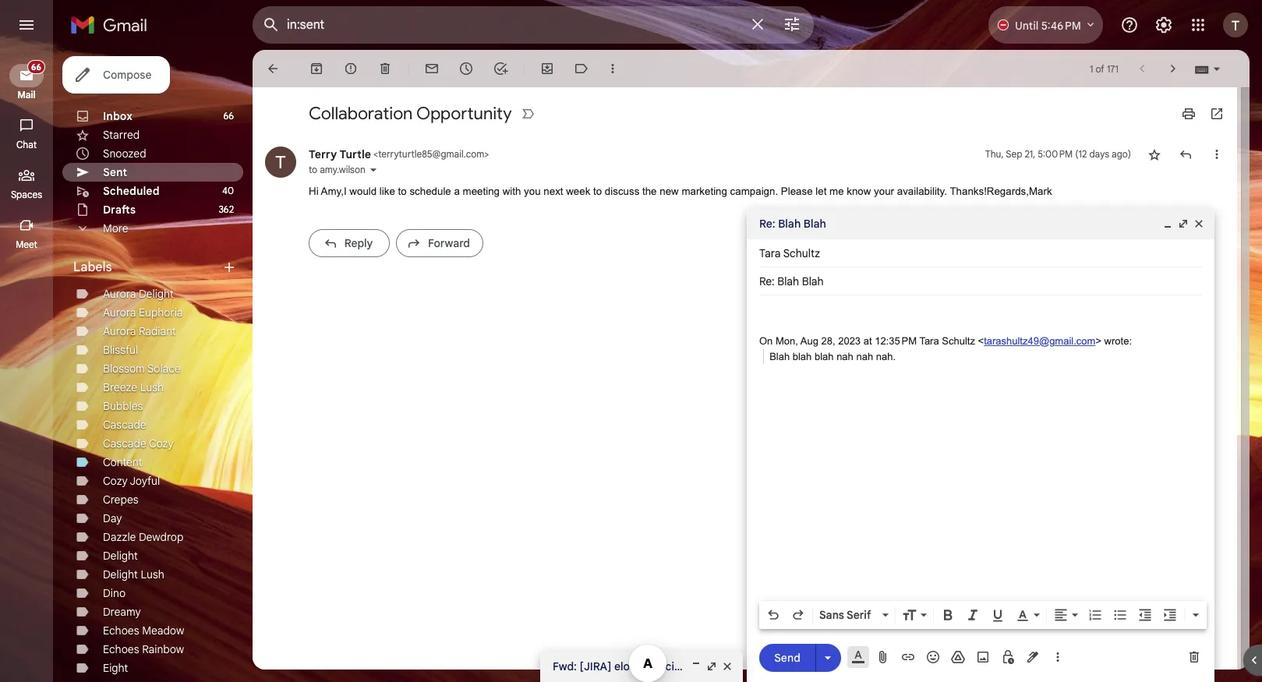 Task type: vqa. For each thing, say whether or not it's contained in the screenshot.
numbered list ‪(⌘⇧7)‬ image
yes



Task type: locate. For each thing, give the bounding box(es) containing it.
0 vertical spatial 66
[[31, 62, 41, 73]]

sans serif option
[[817, 608, 880, 623]]

pop out image for blah
[[1178, 218, 1190, 230]]

blah down aug
[[793, 351, 812, 362]]

eight link
[[103, 661, 128, 675]]

2023
[[838, 335, 861, 347]]

inbox
[[103, 109, 133, 123]]

delight lush
[[103, 568, 164, 582]]

know
[[847, 186, 871, 197]]

you right send
[[806, 660, 825, 674]]

tara inside on mon, aug 28, 2023 at 12:35 pm tara schultz < tarashultz49@gmail.com > wrote: blah blah blah nah nah nah.
[[920, 335, 939, 347]]

1 horizontal spatial cozy
[[149, 437, 174, 451]]

lush down dewdrop
[[141, 568, 164, 582]]

scheduled link
[[103, 184, 160, 198]]

radiant
[[139, 324, 176, 338]]

0 vertical spatial schultz
[[783, 246, 820, 260]]

nah.
[[876, 351, 896, 362]]

delight down dazzle on the bottom left of the page
[[103, 549, 138, 563]]

next
[[544, 186, 563, 197]]

please
[[781, 186, 813, 197]]

1 horizontal spatial schultz
[[942, 335, 976, 347]]

1 blah from the left
[[793, 351, 812, 362]]

1 horizontal spatial blah
[[815, 351, 834, 362]]

1 vertical spatial 66
[[223, 110, 234, 122]]

66 up 40
[[223, 110, 234, 122]]

1 horizontal spatial >
[[1096, 335, 1102, 347]]

1 vertical spatial cascade
[[103, 437, 146, 451]]

blossom solace
[[103, 362, 181, 376]]

1 aurora from the top
[[103, 287, 136, 301]]

1 vertical spatial echoes
[[103, 643, 139, 657]]

pop out image for eloisefrancis23
[[706, 661, 718, 673]]

breeze lush
[[103, 381, 164, 395]]

aurora down aurora delight 'link' on the top left of the page
[[103, 306, 136, 320]]

aurora
[[103, 287, 136, 301], [103, 306, 136, 320], [103, 324, 136, 338]]

1 horizontal spatial tara
[[920, 335, 939, 347]]

search in mail image
[[257, 11, 285, 39]]

schultz right 12:35 pm on the right
[[942, 335, 976, 347]]

cozy up crepes link
[[103, 474, 128, 488]]

italic ‪(⌘i)‬ image
[[965, 608, 981, 623]]

0 horizontal spatial <
[[374, 148, 378, 160]]

lush down blossom solace link
[[140, 381, 164, 395]]

forward link
[[396, 229, 484, 257]]

move to inbox image
[[540, 61, 555, 76]]

dazzle dewdrop link
[[103, 530, 184, 544]]

blah right re:
[[778, 217, 801, 231]]

> inside on mon, aug 28, 2023 at 12:35 pm tara schultz < tarashultz49@gmail.com > wrote: blah blah blah nah nah nah.
[[1096, 335, 1102, 347]]

starred link
[[103, 128, 140, 142]]

0 horizontal spatial schultz
[[783, 246, 820, 260]]

terry
[[309, 147, 337, 161]]

1 vertical spatial tara
[[920, 335, 939, 347]]

add to tasks image
[[493, 61, 508, 76]]

breeze lush link
[[103, 381, 164, 395]]

1
[[1090, 63, 1094, 74]]

lush
[[140, 381, 164, 395], [141, 568, 164, 582]]

nah
[[837, 351, 854, 362], [857, 351, 874, 362]]

hi
[[309, 186, 319, 197]]

1 horizontal spatial pop out image
[[1178, 218, 1190, 230]]

echoes for echoes meadow
[[103, 624, 139, 638]]

spaces heading
[[0, 189, 53, 201]]

0 vertical spatial aurora
[[103, 287, 136, 301]]

1 vertical spatial delight
[[103, 549, 138, 563]]

insert photo image
[[976, 650, 991, 665]]

1 vertical spatial cozy
[[103, 474, 128, 488]]

close image
[[1193, 218, 1206, 230]]

mark as unread image
[[424, 61, 440, 76]]

solace
[[147, 362, 181, 376]]

tara down re:
[[760, 246, 781, 260]]

marketing
[[682, 186, 728, 197]]

1 vertical spatial >
[[1096, 335, 1102, 347]]

nah down at
[[857, 351, 874, 362]]

serif
[[847, 608, 871, 622]]

< up show details image
[[374, 148, 378, 160]]

2 blah from the left
[[815, 351, 834, 362]]

0 vertical spatial you
[[524, 186, 541, 197]]

reply
[[344, 236, 373, 250]]

1 vertical spatial lush
[[141, 568, 164, 582]]

aurora up the aurora euphoria link
[[103, 287, 136, 301]]

sans serif
[[820, 608, 871, 622]]

1 of 171
[[1090, 63, 1119, 74]]

0 horizontal spatial >
[[484, 148, 489, 160]]

settings image
[[1155, 16, 1174, 34]]

Subject field
[[760, 274, 1203, 289]]

advanced search options image
[[777, 9, 808, 40]]

2 cascade from the top
[[103, 437, 146, 451]]

day link
[[103, 512, 122, 526]]

drafts link
[[103, 203, 136, 217]]

crepes
[[103, 493, 139, 507]]

> left wrote:
[[1096, 335, 1102, 347]]

1 vertical spatial schultz
[[942, 335, 976, 347]]

blah down '28,'
[[815, 351, 834, 362]]

>
[[484, 148, 489, 160], [1096, 335, 1102, 347]]

1 cascade from the top
[[103, 418, 146, 432]]

insert link ‪(⌘k)‬ image
[[901, 650, 916, 665]]

0 vertical spatial echoes
[[103, 624, 139, 638]]

0 horizontal spatial 66
[[31, 62, 41, 73]]

delight up euphoria
[[139, 287, 174, 301]]

2 aurora from the top
[[103, 306, 136, 320]]

schultz
[[783, 246, 820, 260], [942, 335, 976, 347]]

aurora for aurora radiant
[[103, 324, 136, 338]]

delight link
[[103, 549, 138, 563]]

spaces
[[11, 189, 42, 200]]

16
[[779, 660, 790, 674]]

the
[[643, 186, 657, 197]]

more image
[[605, 61, 621, 76]]

snooze image
[[459, 61, 474, 76]]

labels
[[73, 260, 112, 275]]

collaboration
[[309, 103, 413, 124]]

sent link
[[103, 165, 127, 179]]

1 horizontal spatial nah
[[857, 351, 874, 362]]

re: blah blah dialog
[[747, 208, 1215, 682]]

pop out image right minimize icon
[[1178, 218, 1190, 230]]

meet heading
[[0, 239, 53, 251]]

aurora delight link
[[103, 287, 174, 301]]

cascade for cascade link
[[103, 418, 146, 432]]

0 horizontal spatial you
[[524, 186, 541, 197]]

pop out image
[[1178, 218, 1190, 230], [706, 661, 718, 673]]

nah down 2023
[[837, 351, 854, 362]]

blah down 'mon,' in the right of the page
[[770, 351, 790, 362]]

tarashultz49@gmail.com
[[984, 335, 1096, 347]]

echoes meadow
[[103, 624, 184, 638]]

compose button
[[62, 56, 170, 94]]

more formatting options image
[[1188, 608, 1204, 623]]

drafts
[[103, 203, 136, 217]]

aurora radiant
[[103, 324, 176, 338]]

thanks!regards,mark
[[950, 186, 1052, 197]]

aurora up blissful link
[[103, 324, 136, 338]]

select input tool image
[[1213, 63, 1222, 75]]

0 vertical spatial <
[[374, 148, 378, 160]]

gtms-
[[744, 660, 779, 674]]

0 horizontal spatial nah
[[837, 351, 854, 362]]

2 vertical spatial delight
[[103, 568, 138, 582]]

navigation
[[0, 50, 55, 682]]

1 vertical spatial aurora
[[103, 306, 136, 320]]

you right with
[[524, 186, 541, 197]]

2 vertical spatial aurora
[[103, 324, 136, 338]]

main menu image
[[17, 16, 36, 34]]

compose
[[103, 68, 152, 82]]

content
[[103, 455, 142, 469]]

< down the subject field
[[978, 335, 984, 347]]

delight down delight link
[[103, 568, 138, 582]]

echoes rainbow
[[103, 643, 184, 657]]

mail
[[17, 89, 36, 101]]

1 vertical spatial pop out image
[[706, 661, 718, 673]]

[jira]
[[580, 660, 612, 674]]

echoes up eight
[[103, 643, 139, 657]]

on mon, aug 28, 2023 at 12:35 pm tara schultz < tarashultz49@gmail.com > wrote: blah blah blah nah nah nah.
[[760, 335, 1132, 362]]

171
[[1107, 63, 1119, 74]]

0 vertical spatial lush
[[140, 381, 164, 395]]

2 echoes from the top
[[103, 643, 139, 657]]

Search in mail search field
[[253, 6, 814, 44]]

tara right 12:35 pm on the right
[[920, 335, 939, 347]]

pop out image left close image
[[706, 661, 718, 673]]

thu,
[[986, 148, 1004, 160]]

delight for delight link
[[103, 549, 138, 563]]

delete image
[[377, 61, 393, 76]]

tara
[[760, 246, 781, 260], [920, 335, 939, 347]]

blah
[[793, 351, 812, 362], [815, 351, 834, 362]]

echoes down dreamy
[[103, 624, 139, 638]]

schedule
[[410, 186, 451, 197]]

> up meeting
[[484, 148, 489, 160]]

opportunity
[[416, 103, 512, 124]]

indent more ‪(⌘])‬ image
[[1163, 608, 1178, 623]]

66 up 'mail'
[[31, 62, 41, 73]]

3 aurora from the top
[[103, 324, 136, 338]]

1 vertical spatial <
[[978, 335, 984, 347]]

1 horizontal spatial <
[[978, 335, 984, 347]]

2 nah from the left
[[857, 351, 874, 362]]

0 vertical spatial pop out image
[[1178, 218, 1190, 230]]

tara schultz
[[760, 246, 820, 260]]

0 vertical spatial >
[[484, 148, 489, 160]]

to amy.wilson
[[309, 164, 366, 175]]

week
[[566, 186, 591, 197]]

cozy
[[149, 437, 174, 451], [103, 474, 128, 488]]

numbered list ‪(⌘⇧7)‬ image
[[1088, 608, 1103, 623]]

0 horizontal spatial blah
[[793, 351, 812, 362]]

1 horizontal spatial you
[[806, 660, 825, 674]]

more send options image
[[820, 650, 836, 666]]

reply link
[[309, 229, 390, 257]]

1 echoes from the top
[[103, 624, 139, 638]]

close image
[[721, 661, 734, 673]]

campaign.
[[730, 186, 778, 197]]

0 vertical spatial cascade
[[103, 418, 146, 432]]

cascade down the bubbles link
[[103, 418, 146, 432]]

0 vertical spatial tara
[[760, 246, 781, 260]]

schultz down re: blah blah
[[783, 246, 820, 260]]

cozy joyful link
[[103, 474, 160, 488]]

blah
[[778, 217, 801, 231], [804, 217, 827, 231], [770, 351, 790, 362]]

cascade down cascade link
[[103, 437, 146, 451]]

assigned
[[695, 660, 741, 674]]

cozy up joyful
[[149, 437, 174, 451]]

12:35 pm
[[875, 335, 917, 347]]

40
[[222, 185, 234, 197]]

0 horizontal spatial pop out image
[[706, 661, 718, 673]]

< inside on mon, aug 28, 2023 at 12:35 pm tara schultz < tarashultz49@gmail.com > wrote: blah blah blah nah nah nah.
[[978, 335, 984, 347]]

scheduled
[[103, 184, 160, 198]]



Task type: describe. For each thing, give the bounding box(es) containing it.
re:
[[760, 217, 776, 231]]

sans
[[820, 608, 845, 622]]

Message Body text field
[[760, 303, 1203, 597]]

hi amy,i would like to schedule a meeting with you next week to discuss the new marketing campaign. please let me know your availability. thanks!regards,mark
[[309, 186, 1052, 197]]

of
[[1096, 63, 1105, 74]]

to down terry
[[309, 164, 317, 175]]

aurora delight
[[103, 287, 174, 301]]

minimize image
[[1162, 218, 1174, 230]]

turtle
[[340, 147, 371, 161]]

1 horizontal spatial 66
[[223, 110, 234, 122]]

more options image
[[1054, 650, 1063, 665]]

to right 16
[[793, 660, 803, 674]]

redo ‪(⌘y)‬ image
[[791, 608, 806, 623]]

blissful link
[[103, 343, 138, 357]]

1 nah from the left
[[837, 351, 854, 362]]

> inside terry turtle < terryturtle85@gmail.com >
[[484, 148, 489, 160]]

66 link
[[9, 60, 45, 87]]

Not starred checkbox
[[1147, 147, 1163, 162]]

content link
[[103, 455, 142, 469]]

new
[[660, 186, 679, 197]]

underline ‪(⌘u)‬ image
[[990, 608, 1006, 624]]

< inside terry turtle < terryturtle85@gmail.com >
[[374, 148, 378, 160]]

insert files using drive image
[[951, 650, 966, 665]]

availability.
[[897, 186, 947, 197]]

tarashultz49@gmail.com link
[[984, 335, 1096, 347]]

breeze
[[103, 381, 137, 395]]

(12
[[1076, 148, 1087, 160]]

sent
[[103, 165, 127, 179]]

send
[[775, 651, 801, 665]]

on
[[760, 335, 773, 347]]

wrote:
[[1105, 335, 1132, 347]]

me
[[830, 186, 844, 197]]

cascade cozy link
[[103, 437, 174, 451]]

cascade link
[[103, 418, 146, 432]]

discard draft ‪(⌘⇧d)‬ image
[[1187, 650, 1203, 665]]

formatting options toolbar
[[760, 601, 1207, 629]]

echoes for echoes rainbow
[[103, 643, 139, 657]]

1 vertical spatial you
[[806, 660, 825, 674]]

0 horizontal spatial tara
[[760, 246, 781, 260]]

minimize image
[[690, 661, 703, 673]]

cascade for cascade cozy
[[103, 437, 146, 451]]

insert emoji ‪(⌘⇧2)‬ image
[[926, 650, 941, 665]]

clear search image
[[742, 9, 774, 40]]

starred
[[103, 128, 140, 142]]

snoozed
[[103, 147, 146, 161]]

gmail image
[[70, 9, 155, 41]]

amy,i
[[321, 186, 347, 197]]

indent less ‪(⌘[)‬ image
[[1138, 608, 1153, 623]]

terry turtle cell
[[309, 147, 489, 161]]

echoes rainbow link
[[103, 643, 184, 657]]

mail heading
[[0, 89, 53, 101]]

bulleted list ‪(⌘⇧8)‬ image
[[1113, 608, 1128, 623]]

Search in mail text field
[[287, 17, 739, 33]]

delight for delight lush
[[103, 568, 138, 582]]

report spam image
[[343, 61, 359, 76]]

chat
[[16, 139, 37, 151]]

not starred image
[[1147, 147, 1163, 162]]

terryturtle85@gmail.com
[[378, 148, 484, 160]]

labels image
[[574, 61, 590, 76]]

0 vertical spatial cozy
[[149, 437, 174, 451]]

sep
[[1006, 148, 1023, 160]]

362
[[219, 204, 234, 215]]

bold ‪(⌘b)‬ image
[[940, 608, 956, 623]]

forward
[[428, 236, 470, 250]]

aug
[[801, 335, 819, 347]]

echoes meadow link
[[103, 624, 184, 638]]

crepes link
[[103, 493, 139, 507]]

mon,
[[776, 335, 798, 347]]

thu, sep 21, 5:00 pm (12 days ago) cell
[[986, 147, 1132, 162]]

like
[[380, 186, 395, 197]]

show details image
[[369, 165, 378, 175]]

21,
[[1025, 148, 1036, 160]]

aurora for aurora euphoria
[[103, 306, 136, 320]]

lush for delight lush
[[141, 568, 164, 582]]

66 inside navigation
[[31, 62, 41, 73]]

inbox link
[[103, 109, 133, 123]]

blossom
[[103, 362, 145, 376]]

ago)
[[1112, 148, 1132, 160]]

to right the week on the top of page
[[593, 186, 602, 197]]

bubbles link
[[103, 399, 143, 413]]

blah inside on mon, aug 28, 2023 at 12:35 pm tara schultz < tarashultz49@gmail.com > wrote: blah blah blah nah nah nah.
[[770, 351, 790, 362]]

would
[[350, 186, 377, 197]]

blah down let
[[804, 217, 827, 231]]

let
[[816, 186, 827, 197]]

undo ‪(⌘z)‬ image
[[766, 608, 781, 623]]

insert signature image
[[1026, 650, 1041, 665]]

0 vertical spatial delight
[[139, 287, 174, 301]]

dreamy link
[[103, 605, 141, 619]]

dino
[[103, 586, 126, 600]]

schultz inside on mon, aug 28, 2023 at 12:35 pm tara schultz < tarashultz49@gmail.com > wrote: blah blah blah nah nah nah.
[[942, 335, 976, 347]]

thu, sep 21, 5:00 pm (12 days ago)
[[986, 148, 1132, 160]]

support image
[[1121, 16, 1139, 34]]

with
[[503, 186, 521, 197]]

send button
[[760, 644, 816, 672]]

days
[[1090, 148, 1110, 160]]

cozy joyful
[[103, 474, 160, 488]]

blossom solace link
[[103, 362, 181, 376]]

aurora euphoria link
[[103, 306, 183, 320]]

terry turtle < terryturtle85@gmail.com >
[[309, 147, 489, 161]]

28,
[[822, 335, 836, 347]]

re: blah blah
[[760, 217, 827, 231]]

archive image
[[309, 61, 324, 76]]

delight lush link
[[103, 568, 164, 582]]

aurora euphoria
[[103, 306, 183, 320]]

older image
[[1166, 61, 1181, 76]]

back to sent mail image
[[265, 61, 281, 76]]

0 horizontal spatial cozy
[[103, 474, 128, 488]]

dazzle
[[103, 530, 136, 544]]

toggle confidential mode image
[[1001, 650, 1016, 665]]

to right like at left top
[[398, 186, 407, 197]]

navigation containing mail
[[0, 50, 55, 682]]

attach files image
[[876, 650, 891, 665]]

cascade cozy
[[103, 437, 174, 451]]

meadow
[[142, 624, 184, 638]]

labels heading
[[73, 260, 221, 275]]

dino link
[[103, 586, 126, 600]]

eloisefrancis23
[[615, 660, 692, 674]]

fwd: [jira] eloisefrancis23 assigned gtms-16 to you
[[553, 660, 825, 674]]

aurora for aurora delight
[[103, 287, 136, 301]]

meeting
[[463, 186, 500, 197]]

lush for breeze lush
[[140, 381, 164, 395]]

joyful
[[130, 474, 160, 488]]

chat heading
[[0, 139, 53, 151]]

rainbow
[[142, 643, 184, 657]]

more
[[103, 221, 128, 236]]



